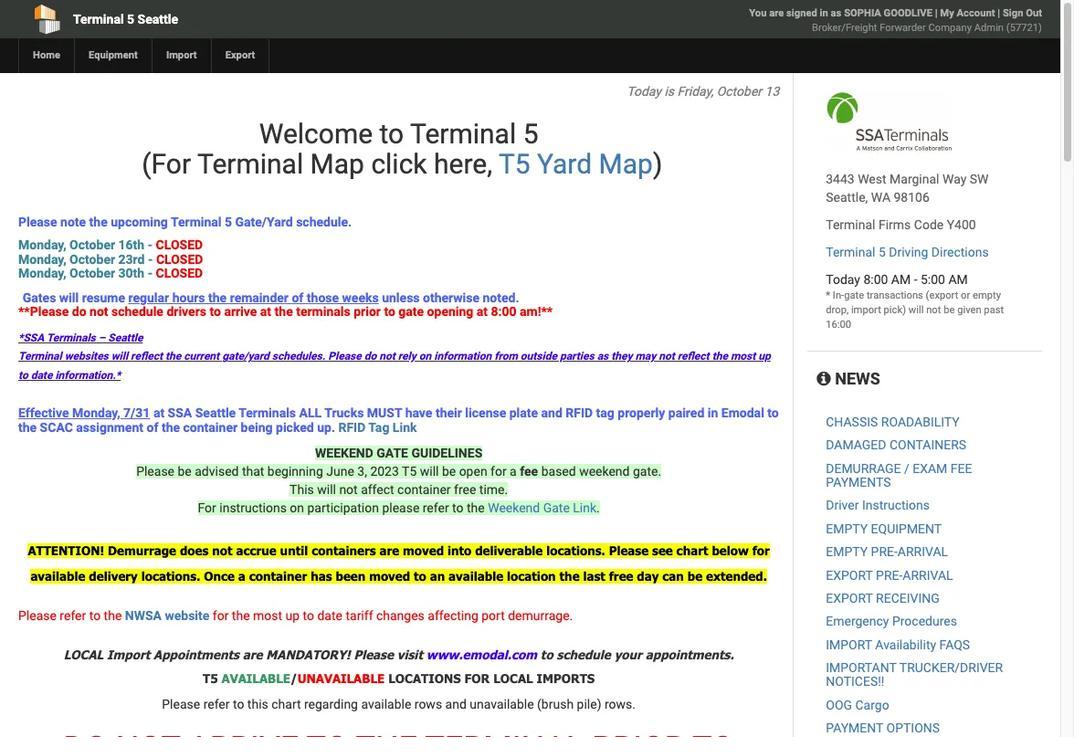 Task type: describe. For each thing, give the bounding box(es) containing it.
trucker/driver
[[900, 661, 1003, 675]]

schedule inside local import appointments are mandatory! please visit www.emodal.com to schedule your appointments. t5 available / unavailable locations for local imports
[[557, 647, 611, 662]]

available
[[222, 671, 290, 686]]

does
[[180, 543, 209, 558]]

export
[[225, 49, 255, 61]]

schedule.
[[296, 215, 352, 229]]

5 inside terminal 5 seattle link
[[127, 12, 134, 26]]

october left '13'
[[717, 84, 762, 99]]

as inside the *ssa terminals – seattle terminal websites will reflect the current gate/yard schedules. please do not rely on information from outside parties as they may not reflect the most up to date information.*
[[597, 350, 609, 363]]

(brush
[[537, 697, 574, 711]]

information
[[434, 350, 492, 363]]

welcome
[[259, 118, 373, 150]]

empty pre-arrival link
[[826, 545, 948, 559]]

today for today is friday, october 13
[[627, 84, 661, 99]]

1 vertical spatial date
[[317, 609, 343, 623]]

container inside the at ssa seattle terminals all trucks must have their license plate and rfid tag properly paired in emodal to the scac assignment of the container being picked up.
[[183, 420, 238, 434]]

imports
[[537, 671, 595, 686]]

1 am from the left
[[891, 272, 911, 287]]

marginal
[[890, 172, 940, 186]]

will inside the *ssa terminals – seattle terminal websites will reflect the current gate/yard schedules. please do not rely on information from outside parties as they may not reflect the most up to date information.*
[[111, 350, 128, 363]]

past
[[984, 304, 1004, 316]]

*ssa
[[18, 332, 44, 345]]

gate inside gates will resume regular hours the remainder of those weeks unless otherwise noted. **please do not schedule drivers to arrive at the terminals prior to gate opening at 8:00 am!**
[[399, 304, 424, 319]]

1 vertical spatial local
[[493, 671, 533, 686]]

important trucker/driver notices!! link
[[826, 661, 1003, 689]]

regular
[[128, 290, 169, 305]]

refer for please refer to this chart regarding available rows and unavailable (brush pile) rows.
[[203, 697, 230, 711]]

yard
[[537, 148, 592, 180]]

t5 inside weekend gate guidelines please be advised that beginning june 3, 2023 t5 will be open for a fee based weekend gate. this will not affect container free time. for instructions on participation please refer to the weekend gate link .
[[402, 464, 417, 479]]

unavailable
[[470, 697, 534, 711]]

is
[[664, 84, 674, 99]]

gate
[[377, 446, 408, 460]]

1 vertical spatial chart
[[272, 697, 301, 711]]

to left "arrive"
[[210, 304, 221, 319]]

- inside today                                                                                                                                                                                                                                                                                                                                                                                                                                                                                                                                                                                                                                                                                                           8:00 am - 5:00 am * in-gate transactions (export or empty drop, import pick) will not be given past 16:00
[[914, 272, 918, 287]]

drivers
[[167, 304, 206, 319]]

the left scac
[[18, 420, 37, 434]]

0 horizontal spatial local
[[64, 647, 103, 662]]

guidelines
[[411, 446, 483, 460]]

websites
[[65, 350, 109, 363]]

to down the delivery
[[89, 609, 101, 623]]

assignment
[[76, 420, 143, 434]]

0 vertical spatial moved
[[403, 543, 444, 558]]

from
[[494, 350, 518, 363]]

weekend gate link link
[[488, 501, 597, 515]]

1 map from the left
[[310, 148, 364, 180]]

at ssa seattle terminals all trucks must have their license plate and rfid tag properly paired in emodal to the scac assignment of the container being picked up.
[[18, 406, 779, 434]]

the inside weekend gate guidelines please be advised that beginning june 3, 2023 t5 will be open for a fee based weekend gate. this will not affect container free time. for instructions on participation please refer to the weekend gate link .
[[467, 501, 485, 515]]

beginning
[[268, 464, 323, 479]]

gate inside today                                                                                                                                                                                                                                                                                                                                                                                                                                                                                                                                                                                                                                                                                                           8:00 am - 5:00 am * in-gate transactions (export or empty drop, import pick) will not be given past 16:00
[[844, 290, 864, 301]]

the down once
[[232, 609, 250, 623]]

refer inside weekend gate guidelines please be advised that beginning june 3, 2023 t5 will be open for a fee based weekend gate. this will not affect container free time. for instructions on participation please refer to the weekend gate link .
[[423, 501, 449, 515]]

1 vertical spatial moved
[[369, 569, 410, 584]]

at inside the at ssa seattle terminals all trucks must have their license plate and rfid tag properly paired in emodal to the scac assignment of the container being picked up.
[[153, 406, 165, 420]]

please refer to the nwsa website for the most up to date tariff changes affecting port demurrage.
[[18, 609, 573, 623]]

1 vertical spatial and
[[445, 697, 467, 711]]

free inside attention! demurrage does not accrue until containers are moved into deliverable locations. please see chart below for available delivery locations. once a container has been moved to an available location the last free day can be extended.
[[609, 569, 633, 584]]

2 map from the left
[[599, 148, 653, 180]]

rfid inside the at ssa seattle terminals all trucks must have their license plate and rfid tag properly paired in emodal to the scac assignment of the container being picked up.
[[566, 406, 593, 420]]

the left 'nwsa'
[[104, 609, 122, 623]]

nwsa website link
[[125, 609, 210, 623]]

sw
[[970, 172, 989, 186]]

**please
[[18, 304, 69, 319]]

sign out link
[[1003, 7, 1042, 19]]

their
[[436, 406, 462, 420]]

2 export from the top
[[826, 591, 873, 606]]

container inside attention! demurrage does not accrue until containers are moved into deliverable locations. please see chart below for available delivery locations. once a container has been moved to an available location the last free day can be extended.
[[249, 569, 307, 584]]

broker/freight
[[812, 22, 877, 34]]

will inside today                                                                                                                                                                                                                                                                                                                                                                                                                                                                                                                                                                                                                                                                                                           8:00 am - 5:00 am * in-gate transactions (export or empty drop, import pick) will not be given past 16:00
[[909, 304, 924, 316]]

1 horizontal spatial available
[[361, 697, 411, 711]]

refer for please refer to the nwsa website for the most up to date tariff changes affecting port demurrage.
[[60, 609, 86, 623]]

you are signed in as sophia goodlive | my account | sign out broker/freight forwarder company admin (57721)
[[749, 7, 1042, 34]]

october down note
[[70, 238, 115, 252]]

to inside weekend gate guidelines please be advised that beginning june 3, 2023 t5 will be open for a fee based weekend gate. this will not affect container free time. for instructions on participation please refer to the weekend gate link .
[[452, 501, 464, 515]]

has
[[311, 569, 332, 584]]

roadability
[[881, 415, 960, 429]]

all
[[299, 406, 322, 420]]

oog
[[826, 698, 852, 712]]

way
[[943, 172, 967, 186]]

t5 yard map link
[[499, 148, 653, 180]]

affecting
[[428, 609, 478, 623]]

demurrage / exam fee payments link
[[826, 461, 972, 490]]

import inside local import appointments are mandatory! please visit www.emodal.com to schedule your appointments. t5 available / unavailable locations for local imports
[[107, 647, 150, 662]]

being
[[241, 420, 273, 434]]

that
[[242, 464, 264, 479]]

procedures
[[892, 614, 957, 629]]

payments
[[826, 475, 891, 490]]

notices!!
[[826, 675, 885, 689]]

weekend
[[315, 446, 373, 460]]

not inside weekend gate guidelines please be advised that beginning june 3, 2023 t5 will be open for a fee based weekend gate. this will not affect container free time. for instructions on participation please refer to the weekend gate link .
[[339, 482, 358, 497]]

an
[[430, 569, 445, 584]]

important
[[826, 661, 897, 675]]

y400
[[947, 217, 976, 232]]

can
[[663, 569, 684, 584]]

8:00 inside gates will resume regular hours the remainder of those weeks unless otherwise noted. **please do not schedule drivers to arrive at the terminals prior to gate opening at 8:00 am!**
[[491, 304, 517, 319]]

be down the "guidelines"
[[442, 464, 456, 479]]

- right 30th on the top of page
[[148, 266, 153, 281]]

resume
[[82, 290, 125, 305]]

time.
[[479, 482, 508, 497]]

not right the may
[[659, 350, 675, 363]]

driving
[[889, 245, 928, 259]]

equipment link
[[74, 38, 152, 73]]

t5 inside welcome to terminal 5 (for terminal map click here, t5 yard map )
[[499, 148, 530, 180]]

exam
[[913, 461, 948, 476]]

import link
[[152, 38, 211, 73]]

west
[[858, 172, 887, 186]]

0 vertical spatial import
[[166, 49, 197, 61]]

drop,
[[826, 304, 849, 316]]

are inside you are signed in as sophia goodlive | my account | sign out broker/freight forwarder company admin (57721)
[[769, 7, 784, 19]]

trucks
[[324, 406, 364, 420]]

8:00 inside today                                                                                                                                                                                                                                                                                                                                                                                                                                                                                                                                                                                                                                                                                                           8:00 am - 5:00 am * in-gate transactions (export or empty drop, import pick) will not be given past 16:00
[[864, 272, 888, 287]]

on inside weekend gate guidelines please be advised that beginning june 3, 2023 t5 will be open for a fee based weekend gate. this will not affect container free time. for instructions on participation please refer to the weekend gate link .
[[290, 501, 304, 515]]

weekend gate guidelines please be advised that beginning june 3, 2023 t5 will be open for a fee based weekend gate. this will not affect container free time. for instructions on participation please refer to the weekend gate link .
[[136, 446, 661, 515]]

been
[[336, 569, 366, 584]]

up inside the *ssa terminals – seattle terminal websites will reflect the current gate/yard schedules. please do not rely on information from outside parties as they may not reflect the most up to date information.*
[[758, 350, 771, 363]]

the inside please note the upcoming terminal 5 gate/yard schedule. monday, october 16th - closed monday, october 23rd - closed monday, october 30th - closed
[[89, 215, 108, 229]]

0 horizontal spatial rfid
[[338, 420, 366, 434]]

instructions
[[862, 498, 930, 513]]

2023
[[370, 464, 399, 479]]

today for today                                                                                                                                                                                                                                                                                                                                                                                                                                                                                                                                                                                                                                                                                                           8:00 am - 5:00 am * in-gate transactions (export or empty drop, import pick) will not be given past 16:00
[[826, 272, 860, 287]]

- right 23rd
[[148, 252, 153, 267]]

1 export from the top
[[826, 568, 873, 582]]

note
[[60, 215, 86, 229]]

scac
[[40, 420, 73, 434]]

to up mandatory!
[[303, 609, 314, 623]]

to inside attention! demurrage does not accrue until containers are moved into deliverable locations. please see chart below for available delivery locations. once a container has been moved to an available location the last free day can be extended.
[[414, 569, 426, 584]]

participation
[[307, 501, 379, 515]]

information.*
[[55, 369, 121, 381]]

0 horizontal spatial up
[[286, 609, 300, 623]]

to inside local import appointments are mandatory! please visit www.emodal.com to schedule your appointments. t5 available / unavailable locations for local imports
[[541, 647, 553, 662]]

to right prior at top left
[[384, 304, 395, 319]]

this
[[290, 482, 314, 497]]

3443 west marginal way sw seattle, wa 98106
[[826, 172, 989, 205]]

damaged containers link
[[826, 438, 967, 452]]

export link
[[211, 38, 269, 73]]

will inside gates will resume regular hours the remainder of those weeks unless otherwise noted. **please do not schedule drivers to arrive at the terminals prior to gate opening at 8:00 am!**
[[59, 290, 79, 305]]

you
[[749, 7, 767, 19]]

info circle image
[[817, 371, 831, 387]]

parties
[[560, 350, 594, 363]]

are inside local import appointments are mandatory! please visit www.emodal.com to schedule your appointments. t5 available / unavailable locations for local imports
[[243, 647, 263, 662]]

terminal inside please note the upcoming terminal 5 gate/yard schedule. monday, october 16th - closed monday, october 23rd - closed monday, october 30th - closed
[[171, 215, 222, 229]]

below
[[712, 543, 749, 558]]

nwsa
[[125, 609, 162, 623]]

0 vertical spatial pre-
[[871, 545, 898, 559]]

in inside you are signed in as sophia goodlive | my account | sign out broker/freight forwarder company admin (57721)
[[820, 7, 828, 19]]

–
[[98, 332, 105, 345]]

container inside weekend gate guidelines please be advised that beginning june 3, 2023 t5 will be open for a fee based weekend gate. this will not affect container free time. for instructions on participation please refer to the weekend gate link .
[[397, 482, 451, 497]]

1 | from the left
[[935, 7, 938, 19]]

a inside weekend gate guidelines please be advised that beginning june 3, 2023 t5 will be open for a fee based weekend gate. this will not affect container free time. for instructions on participation please refer to the weekend gate link .
[[510, 464, 517, 479]]

on inside the *ssa terminals – seattle terminal websites will reflect the current gate/yard schedules. please do not rely on information from outside parties as they may not reflect the most up to date information.*
[[419, 350, 431, 363]]

the inside attention! demurrage does not accrue until containers are moved into deliverable locations. please see chart below for available delivery locations. once a container has been moved to an available location the last free day can be extended.
[[560, 569, 580, 584]]

please note the upcoming terminal 5 gate/yard schedule. monday, october 16th - closed monday, october 23rd - closed monday, october 30th - closed
[[18, 215, 352, 281]]

please down appointments
[[162, 697, 200, 711]]

of inside the at ssa seattle terminals all trucks must have their license plate and rfid tag properly paired in emodal to the scac assignment of the container being picked up.
[[147, 420, 158, 434]]

not left rely
[[379, 350, 395, 363]]

advised
[[195, 464, 239, 479]]

www.emodal.com link
[[426, 647, 537, 662]]

demurrage.
[[508, 609, 573, 623]]

5 left driving at the right top of the page
[[879, 245, 886, 259]]



Task type: locate. For each thing, give the bounding box(es) containing it.
refer right please
[[423, 501, 449, 515]]

0 horizontal spatial chart
[[272, 697, 301, 711]]

are
[[769, 7, 784, 19], [380, 543, 399, 558], [243, 647, 263, 662]]

attention!
[[28, 543, 104, 558]]

rely
[[398, 350, 416, 363]]

arrival up receiving
[[903, 568, 953, 582]]

prior
[[354, 304, 381, 319]]

license
[[465, 406, 506, 420]]

chart right see
[[677, 543, 708, 558]]

free left day
[[609, 569, 633, 584]]

0 horizontal spatial most
[[253, 609, 282, 623]]

0 vertical spatial arrival
[[898, 545, 948, 559]]

date up the effective
[[31, 369, 52, 381]]

please down 'attention!'
[[18, 609, 57, 623]]

today up in-
[[826, 272, 860, 287]]

1 horizontal spatial at
[[260, 304, 271, 319]]

1 vertical spatial pre-
[[876, 568, 903, 582]]

be down (export
[[944, 304, 955, 316]]

chassis roadability link
[[826, 415, 960, 429]]

be inside today                                                                                                                                                                                                                                                                                                                                                                                                                                                                                                                                                                                                                                                                                                           8:00 am - 5:00 am * in-gate transactions (export or empty drop, import pick) will not be given past 16:00
[[944, 304, 955, 316]]

import down terminal 5 seattle link
[[166, 49, 197, 61]]

up up emodal
[[758, 350, 771, 363]]

of left ssa
[[147, 420, 158, 434]]

rfid right up.
[[338, 420, 366, 434]]

1 vertical spatial 8:00
[[491, 304, 517, 319]]

are inside attention! demurrage does not accrue until containers are moved into deliverable locations. please see chart below for available delivery locations. once a container has been moved to an available location the last free day can be extended.
[[380, 543, 399, 558]]

october left 23rd
[[70, 252, 115, 267]]

1 horizontal spatial /
[[904, 461, 910, 476]]

3 closed from the top
[[156, 266, 203, 281]]

date inside the *ssa terminals – seattle terminal websites will reflect the current gate/yard schedules. please do not rely on information from outside parties as they may not reflect the most up to date information.*
[[31, 369, 52, 381]]

terminal 5 seattle image
[[826, 91, 953, 152]]

1 vertical spatial in
[[708, 406, 718, 420]]

to inside welcome to terminal 5 (for terminal map click here, t5 yard map )
[[380, 118, 404, 150]]

1 horizontal spatial reflect
[[678, 350, 709, 363]]

arrive
[[224, 304, 257, 319]]

location
[[507, 569, 556, 584]]

t5 right 2023
[[402, 464, 417, 479]]

terminals
[[296, 304, 351, 319]]

chart right this on the left bottom
[[272, 697, 301, 711]]

have
[[405, 406, 432, 420]]

please inside weekend gate guidelines please be advised that beginning june 3, 2023 t5 will be open for a fee based weekend gate. this will not affect container free time. for instructions on participation please refer to the weekend gate link .
[[136, 464, 175, 479]]

empty down driver
[[826, 521, 868, 536]]

payment options link
[[826, 721, 940, 736]]

export up export receiving link
[[826, 568, 873, 582]]

weekend
[[488, 501, 540, 515]]

please right the schedules.
[[328, 350, 362, 363]]

gate left opening
[[399, 304, 424, 319]]

a inside attention! demurrage does not accrue until containers are moved into deliverable locations. please see chart below for available delivery locations. once a container has been moved to an available location the last free day can be extended.
[[238, 569, 246, 584]]

tariff
[[346, 609, 373, 623]]

export pre-arrival link
[[826, 568, 953, 582]]

to right emodal
[[768, 406, 779, 420]]

of
[[292, 290, 304, 305], [147, 420, 158, 434]]

rfid left tag
[[566, 406, 593, 420]]

1 vertical spatial export
[[826, 591, 873, 606]]

most up emodal
[[731, 350, 756, 363]]

1 vertical spatial container
[[397, 482, 451, 497]]

free down the open
[[454, 482, 476, 497]]

seattle
[[138, 12, 178, 26], [108, 332, 143, 345], [195, 406, 236, 420]]

not up participation
[[339, 482, 358, 497]]

map right yard
[[599, 148, 653, 180]]

the up emodal
[[712, 350, 728, 363]]

2 closed from the top
[[156, 252, 203, 267]]

emodal
[[721, 406, 764, 420]]

sign
[[1003, 7, 1024, 19]]

0 vertical spatial link
[[393, 420, 417, 434]]

october
[[717, 84, 762, 99], [70, 238, 115, 252], [70, 252, 115, 267], [70, 266, 115, 281]]

1 vertical spatial terminals
[[239, 406, 296, 420]]

0 horizontal spatial for
[[213, 609, 229, 623]]

1 horizontal spatial date
[[317, 609, 343, 623]]

0 horizontal spatial t5
[[203, 671, 218, 686]]

8:00 left am!** on the top of page
[[491, 304, 517, 319]]

1 vertical spatial free
[[609, 569, 633, 584]]

2 am from the left
[[949, 272, 968, 287]]

gate/yard
[[235, 215, 293, 229]]

chassis
[[826, 415, 878, 429]]

please inside please note the upcoming terminal 5 gate/yard schedule. monday, october 16th - closed monday, october 23rd - closed monday, october 30th - closed
[[18, 215, 57, 229]]

remainder
[[230, 290, 289, 305]]

terminals left all
[[239, 406, 296, 420]]

container up advised
[[183, 420, 238, 434]]

at right "arrive"
[[260, 304, 271, 319]]

until
[[280, 543, 308, 558]]

import down 'nwsa'
[[107, 647, 150, 662]]

do inside the *ssa terminals – seattle terminal websites will reflect the current gate/yard schedules. please do not rely on information from outside parties as they may not reflect the most up to date information.*
[[364, 350, 377, 363]]

0 horizontal spatial a
[[238, 569, 246, 584]]

into
[[448, 543, 472, 558]]

be right can
[[688, 569, 703, 584]]

1 vertical spatial are
[[380, 543, 399, 558]]

october up resume
[[70, 266, 115, 281]]

1 vertical spatial refer
[[60, 609, 86, 623]]

tag
[[368, 420, 389, 434]]

attention! demurrage does not accrue until containers are moved into deliverable locations. please see chart below for available delivery locations. once a container has been moved to an available location the last free day can be extended.
[[28, 543, 770, 584]]

1 horizontal spatial schedule
[[557, 647, 611, 662]]

terminal 5 driving directions link
[[826, 245, 989, 259]]

1 horizontal spatial today
[[826, 272, 860, 287]]

1 vertical spatial as
[[597, 350, 609, 363]]

0 horizontal spatial date
[[31, 369, 52, 381]]

today                                                                                                                                                                                                                                                                                                                                                                                                                                                                                                                                                                                                                                                                                                           8:00 am - 5:00 am * in-gate transactions (export or empty drop, import pick) will not be given past 16:00
[[826, 272, 1004, 331]]

2 | from the left
[[998, 7, 1000, 19]]

reflect left current
[[131, 350, 163, 363]]

0 horizontal spatial of
[[147, 420, 158, 434]]

0 horizontal spatial do
[[72, 304, 86, 319]]

receiving
[[876, 591, 940, 606]]

1 horizontal spatial refer
[[203, 697, 230, 711]]

5
[[127, 12, 134, 26], [523, 118, 538, 150], [225, 215, 232, 229], [879, 245, 886, 259]]

0 horizontal spatial free
[[454, 482, 476, 497]]

in right the signed
[[820, 7, 828, 19]]

1 horizontal spatial in
[[820, 7, 828, 19]]

0 vertical spatial t5
[[499, 148, 530, 180]]

2 horizontal spatial are
[[769, 7, 784, 19]]

will down the "guidelines"
[[420, 464, 439, 479]]

terminals up "websites"
[[46, 332, 96, 345]]

for inside weekend gate guidelines please be advised that beginning june 3, 2023 t5 will be open for a fee based weekend gate. this will not affect container free time. for instructions on participation please refer to the weekend gate link .
[[491, 464, 507, 479]]

/ left exam at the right bottom of the page
[[904, 461, 910, 476]]

0 vertical spatial on
[[419, 350, 431, 363]]

2 vertical spatial t5
[[203, 671, 218, 686]]

0 vertical spatial and
[[541, 406, 563, 420]]

available down into
[[449, 569, 503, 584]]

link inside weekend gate guidelines please be advised that beginning june 3, 2023 t5 will be open for a fee based weekend gate. this will not affect container free time. for instructions on participation please refer to the weekend gate link .
[[573, 501, 597, 515]]

for
[[198, 501, 216, 515]]

seattle inside the at ssa seattle terminals all trucks must have their license plate and rfid tag properly paired in emodal to the scac assignment of the container being picked up.
[[195, 406, 236, 420]]

1 closed from the top
[[156, 238, 203, 252]]

0 horizontal spatial in
[[708, 406, 718, 420]]

seattle for terminal
[[138, 12, 178, 26]]

1 vertical spatial a
[[238, 569, 246, 584]]

will right gates
[[59, 290, 79, 305]]

please left note
[[18, 215, 57, 229]]

up.
[[317, 420, 335, 434]]

0 vertical spatial gate
[[844, 290, 864, 301]]

available down 'attention!'
[[31, 569, 85, 584]]

today left is on the top
[[627, 84, 661, 99]]

closed
[[156, 238, 203, 252], [156, 252, 203, 267], [156, 266, 203, 281]]

seattle right ssa
[[195, 406, 236, 420]]

up up mandatory!
[[286, 609, 300, 623]]

once
[[204, 569, 235, 584]]

0 horizontal spatial refer
[[60, 609, 86, 623]]

1 empty from the top
[[826, 521, 868, 536]]

1 horizontal spatial chart
[[677, 543, 708, 558]]

please up day
[[609, 543, 649, 558]]

appointments.
[[646, 647, 734, 662]]

of inside gates will resume regular hours the remainder of those weeks unless otherwise noted. **please do not schedule drivers to arrive at the terminals prior to gate opening at 8:00 am!**
[[292, 290, 304, 305]]

0 vertical spatial 8:00
[[864, 272, 888, 287]]

are right the you
[[769, 7, 784, 19]]

0 vertical spatial schedule
[[111, 304, 163, 319]]

import
[[826, 637, 872, 652]]

please refer to this chart regarding available rows and unavailable (brush pile) rows.
[[162, 697, 636, 711]]

1 vertical spatial for
[[752, 543, 770, 558]]

the left terminals
[[275, 304, 293, 319]]

*
[[826, 290, 830, 301]]

1 horizontal spatial locations.
[[546, 543, 605, 558]]

1 horizontal spatial are
[[380, 543, 399, 558]]

please inside attention! demurrage does not accrue until containers are moved into deliverable locations. please see chart below for available delivery locations. once a container has been moved to an available location the last free day can be extended.
[[609, 543, 649, 558]]

payment
[[826, 721, 883, 736]]

reflect right the may
[[678, 350, 709, 363]]

1 horizontal spatial import
[[166, 49, 197, 61]]

rfid
[[566, 406, 593, 420], [338, 420, 366, 434]]

pre- down empty pre-arrival link
[[876, 568, 903, 582]]

0 vertical spatial locations.
[[546, 543, 605, 558]]

today inside today                                                                                                                                                                                                                                                                                                                                                                                                                                                                                                                                                                                                                                                                                                           8:00 am - 5:00 am * in-gate transactions (export or empty drop, import pick) will not be given past 16:00
[[826, 272, 860, 287]]

be
[[944, 304, 955, 316], [178, 464, 192, 479], [442, 464, 456, 479], [688, 569, 703, 584]]

.
[[597, 501, 600, 515]]

admin
[[974, 22, 1004, 34]]

for
[[491, 464, 507, 479], [752, 543, 770, 558], [213, 609, 229, 623]]

fee
[[951, 461, 972, 476]]

of left those
[[292, 290, 304, 305]]

| left the sign
[[998, 7, 1000, 19]]

are up the available
[[243, 647, 263, 662]]

to inside the at ssa seattle terminals all trucks must have their license plate and rfid tag properly paired in emodal to the scac assignment of the container being picked up.
[[768, 406, 779, 420]]

june
[[326, 464, 354, 479]]

1 horizontal spatial |
[[998, 7, 1000, 19]]

| left my
[[935, 7, 938, 19]]

2 horizontal spatial at
[[477, 304, 488, 319]]

0 vertical spatial as
[[831, 7, 842, 19]]

2 horizontal spatial available
[[449, 569, 503, 584]]

schedule inside gates will resume regular hours the remainder of those weeks unless otherwise noted. **please do not schedule drivers to arrive at the terminals prior to gate opening at 8:00 am!**
[[111, 304, 163, 319]]

8:00 up transactions
[[864, 272, 888, 287]]

2 vertical spatial for
[[213, 609, 229, 623]]

and inside the at ssa seattle terminals all trucks must have their license plate and rfid tag properly paired in emodal to the scac assignment of the container being picked up.
[[541, 406, 563, 420]]

0 vertical spatial terminals
[[46, 332, 96, 345]]

emergency procedures link
[[826, 614, 957, 629]]

please left "visit" at the left bottom of page
[[354, 647, 394, 662]]

gate
[[543, 501, 570, 515]]

the right 7/31
[[162, 420, 180, 434]]

visit
[[397, 647, 423, 662]]

chart inside attention! demurrage does not accrue until containers are moved into deliverable locations. please see chart below for available delivery locations. once a container has been moved to an available location the last free day can be extended.
[[677, 543, 708, 558]]

this
[[247, 697, 268, 711]]

in right paired
[[708, 406, 718, 420]]

will right "websites"
[[111, 350, 128, 363]]

to inside the *ssa terminals – seattle terminal websites will reflect the current gate/yard schedules. please do not rely on information from outside parties as they may not reflect the most up to date information.*
[[18, 369, 28, 381]]

0 horizontal spatial link
[[393, 420, 417, 434]]

1 horizontal spatial local
[[493, 671, 533, 686]]

seattle inside the *ssa terminals – seattle terminal websites will reflect the current gate/yard schedules. please do not rely on information from outside parties as they may not reflect the most up to date information.*
[[108, 332, 143, 345]]

given
[[957, 304, 982, 316]]

seattle for at
[[195, 406, 236, 420]]

appointments
[[154, 647, 239, 662]]

as inside you are signed in as sophia goodlive | my account | sign out broker/freight forwarder company admin (57721)
[[831, 7, 842, 19]]

0 horizontal spatial and
[[445, 697, 467, 711]]

www.emodal.com
[[426, 647, 537, 662]]

code
[[914, 217, 944, 232]]

terminal inside the *ssa terminals – seattle terminal websites will reflect the current gate/yard schedules. please do not rely on information from outside parties as they may not reflect the most up to date information.*
[[18, 350, 62, 363]]

export
[[826, 568, 873, 582], [826, 591, 873, 606]]

not inside attention! demurrage does not accrue until containers are moved into deliverable locations. please see chart below for available delivery locations. once a container has been moved to an available location the last free day can be extended.
[[212, 543, 233, 558]]

0 horizontal spatial /
[[290, 671, 298, 686]]

export receiving link
[[826, 591, 940, 606]]

0 vertical spatial up
[[758, 350, 771, 363]]

are down please
[[380, 543, 399, 558]]

equipment
[[89, 49, 138, 61]]

to left this on the left bottom
[[233, 697, 244, 711]]

2 horizontal spatial t5
[[499, 148, 530, 180]]

most
[[731, 350, 756, 363], [253, 609, 282, 623]]

to up 'imports'
[[541, 647, 553, 662]]

those
[[307, 290, 339, 305]]

in inside the at ssa seattle terminals all trucks must have their license plate and rfid tag properly paired in emodal to the scac assignment of the container being picked up.
[[708, 406, 718, 420]]

0 vertical spatial chart
[[677, 543, 708, 558]]

0 horizontal spatial available
[[31, 569, 85, 584]]

on right rely
[[419, 350, 431, 363]]

most inside the *ssa terminals – seattle terminal websites will reflect the current gate/yard schedules. please do not rely on information from outside parties as they may not reflect the most up to date information.*
[[731, 350, 756, 363]]

am
[[891, 272, 911, 287], [949, 272, 968, 287]]

0 vertical spatial do
[[72, 304, 86, 319]]

be left advised
[[178, 464, 192, 479]]

and right 'rows'
[[445, 697, 467, 711]]

refer left this on the left bottom
[[203, 697, 230, 711]]

to down *ssa
[[18, 369, 28, 381]]

0 vertical spatial for
[[491, 464, 507, 479]]

0 vertical spatial a
[[510, 464, 517, 479]]

5 inside welcome to terminal 5 (for terminal map click here, t5 yard map )
[[523, 118, 538, 150]]

rfid tag link link
[[338, 420, 420, 434]]

a
[[510, 464, 517, 479], [238, 569, 246, 584]]

1 vertical spatial seattle
[[108, 332, 143, 345]]

empty down empty equipment link
[[826, 545, 868, 559]]

- left 5:00
[[914, 272, 918, 287]]

1 horizontal spatial terminals
[[239, 406, 296, 420]]

5 inside please note the upcoming terminal 5 gate/yard schedule. monday, october 16th - closed monday, october 23rd - closed monday, october 30th - closed
[[225, 215, 232, 229]]

seattle up import link at the top left of page
[[138, 12, 178, 26]]

options
[[887, 721, 940, 736]]

1 horizontal spatial rfid
[[566, 406, 593, 420]]

t5 left yard
[[499, 148, 530, 180]]

cargo
[[855, 698, 889, 712]]

damaged
[[826, 438, 887, 452]]

0 vertical spatial most
[[731, 350, 756, 363]]

0 horizontal spatial 8:00
[[491, 304, 517, 319]]

t5 inside local import appointments are mandatory! please visit www.emodal.com to schedule your appointments. t5 available / unavailable locations for local imports
[[203, 671, 218, 686]]

pre-
[[871, 545, 898, 559], [876, 568, 903, 582]]

free inside weekend gate guidelines please be advised that beginning june 3, 2023 t5 will be open for a fee based weekend gate. this will not affect container free time. for instructions on participation please refer to the weekend gate link .
[[454, 482, 476, 497]]

2 vertical spatial refer
[[203, 697, 230, 711]]

- right 16th at the top of the page
[[148, 238, 153, 252]]

(export
[[926, 290, 959, 301]]

2 reflect from the left
[[678, 350, 709, 363]]

see
[[652, 543, 673, 558]]

5 up equipment
[[127, 12, 134, 26]]

on down this
[[290, 501, 304, 515]]

2 horizontal spatial for
[[752, 543, 770, 558]]

5 left gate/yard
[[225, 215, 232, 229]]

not inside today                                                                                                                                                                                                                                                                                                                                                                                                                                                                                                                                                                                                                                                                                                           8:00 am - 5:00 am * in-gate transactions (export or empty drop, import pick) will not be given past 16:00
[[926, 304, 941, 316]]

1 horizontal spatial most
[[731, 350, 756, 363]]

0 vertical spatial export
[[826, 568, 873, 582]]

0 horizontal spatial terminals
[[46, 332, 96, 345]]

1 horizontal spatial map
[[599, 148, 653, 180]]

chassis roadability damaged containers demurrage / exam fee payments driver instructions empty equipment empty pre-arrival export pre-arrival export receiving emergency procedures import availability faqs important trucker/driver notices!! oog cargo payment options
[[826, 415, 1003, 736]]

the right note
[[89, 215, 108, 229]]

gate/yard
[[222, 350, 269, 363]]

/ inside chassis roadability damaged containers demurrage / exam fee payments driver instructions empty equipment empty pre-arrival export pre-arrival export receiving emergency procedures import availability faqs important trucker/driver notices!! oog cargo payment options
[[904, 461, 910, 476]]

1 vertical spatial up
[[286, 609, 300, 623]]

0 horizontal spatial gate
[[399, 304, 424, 319]]

click
[[371, 148, 427, 180]]

regarding
[[304, 697, 358, 711]]

am up or on the right of page
[[949, 272, 968, 287]]

will down june at the bottom of the page
[[317, 482, 336, 497]]

demurrage
[[826, 461, 901, 476]]

not up once
[[212, 543, 233, 558]]

for right website
[[213, 609, 229, 623]]

terminals inside the at ssa seattle terminals all trucks must have their license plate and rfid tag properly paired in emodal to the scac assignment of the container being picked up.
[[239, 406, 296, 420]]

1 vertical spatial of
[[147, 420, 158, 434]]

to down the open
[[452, 501, 464, 515]]

to right welcome
[[380, 118, 404, 150]]

container up please
[[397, 482, 451, 497]]

local
[[64, 647, 103, 662], [493, 671, 533, 686]]

1 horizontal spatial up
[[758, 350, 771, 363]]

0 horizontal spatial locations.
[[141, 569, 200, 584]]

out
[[1026, 7, 1042, 19]]

be inside attention! demurrage does not accrue until containers are moved into deliverable locations. please see chart below for available delivery locations. once a container has been moved to an available location the last free day can be extended.
[[688, 569, 703, 584]]

for up "time."
[[491, 464, 507, 479]]

/ inside local import appointments are mandatory! please visit www.emodal.com to schedule your appointments. t5 available / unavailable locations for local imports
[[290, 671, 298, 686]]

2 empty from the top
[[826, 545, 868, 559]]

local down the delivery
[[64, 647, 103, 662]]

driver
[[826, 498, 859, 513]]

most up mandatory!
[[253, 609, 282, 623]]

am up transactions
[[891, 272, 911, 287]]

for inside attention! demurrage does not accrue until containers are moved into deliverable locations. please see chart below for available delivery locations. once a container has been moved to an available location the last free day can be extended.
[[752, 543, 770, 558]]

1 vertical spatial arrival
[[903, 568, 953, 582]]

please inside the *ssa terminals – seattle terminal websites will reflect the current gate/yard schedules. please do not rely on information from outside parties as they may not reflect the most up to date information.*
[[328, 350, 362, 363]]

news
[[831, 369, 880, 388]]

0 horizontal spatial |
[[935, 7, 938, 19]]

the left current
[[165, 350, 181, 363]]

2 vertical spatial container
[[249, 569, 307, 584]]

transactions
[[867, 290, 923, 301]]

0 vertical spatial today
[[627, 84, 661, 99]]

not down (export
[[926, 304, 941, 316]]

do inside gates will resume regular hours the remainder of those weeks unless otherwise noted. **please do not schedule drivers to arrive at the terminals prior to gate opening at 8:00 am!**
[[72, 304, 86, 319]]

not inside gates will resume regular hours the remainder of those weeks unless otherwise noted. **please do not schedule drivers to arrive at the terminals prior to gate opening at 8:00 am!**
[[90, 304, 108, 319]]

30th
[[118, 266, 145, 281]]

terminal 5 driving directions
[[826, 245, 989, 259]]

1 vertical spatial most
[[253, 609, 282, 623]]

1 horizontal spatial a
[[510, 464, 517, 479]]

instructions
[[219, 501, 287, 515]]

0 vertical spatial date
[[31, 369, 52, 381]]

upcoming
[[111, 215, 168, 229]]

paired
[[668, 406, 705, 420]]

terminals inside the *ssa terminals – seattle terminal websites will reflect the current gate/yard schedules. please do not rely on information from outside parties as they may not reflect the most up to date information.*
[[46, 332, 96, 345]]

1 vertical spatial do
[[364, 350, 377, 363]]

1 reflect from the left
[[131, 350, 163, 363]]

0 vertical spatial are
[[769, 7, 784, 19]]

1 vertical spatial locations.
[[141, 569, 200, 584]]

0 horizontal spatial at
[[153, 406, 165, 420]]

date left "tariff"
[[317, 609, 343, 623]]

1 horizontal spatial of
[[292, 290, 304, 305]]

please down 7/31
[[136, 464, 175, 479]]

0 horizontal spatial import
[[107, 647, 150, 662]]

containers
[[312, 543, 376, 558]]

1 horizontal spatial link
[[573, 501, 597, 515]]

map up "schedule."
[[310, 148, 364, 180]]

the right hours
[[208, 290, 227, 305]]

please inside local import appointments are mandatory! please visit www.emodal.com to schedule your appointments. t5 available / unavailable locations for local imports
[[354, 647, 394, 662]]

refer down 'attention!'
[[60, 609, 86, 623]]

picked
[[276, 420, 314, 434]]



Task type: vqa. For each thing, say whether or not it's contained in the screenshot.
has at the bottom left of the page
yes



